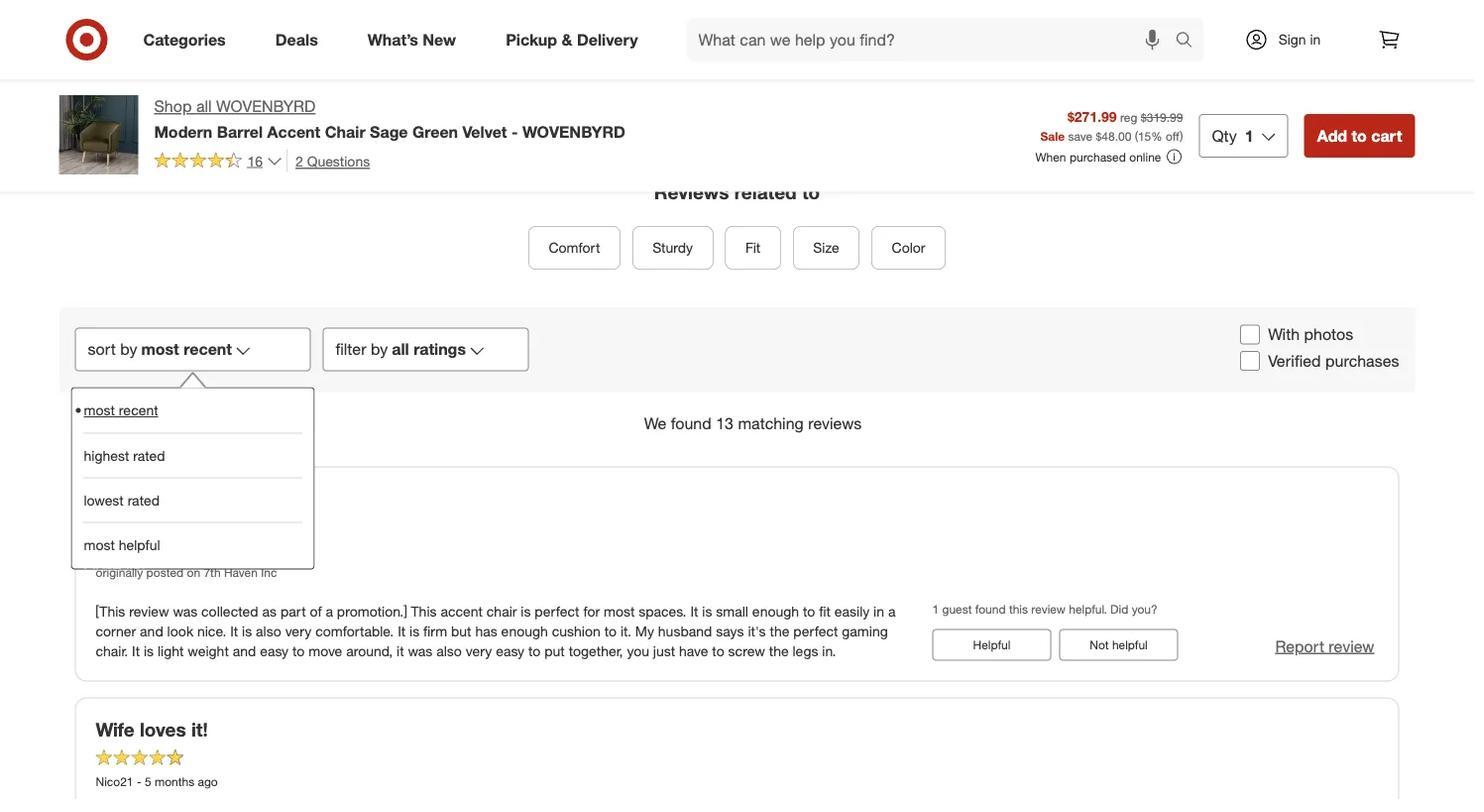 Task type: describe. For each thing, give the bounding box(es) containing it.
reviews related to
[[654, 181, 820, 203]]

0 vertical spatial 1
[[1245, 126, 1254, 145]]

but
[[451, 622, 472, 639]]

it up husband
[[691, 602, 698, 620]]

1 vertical spatial recent
[[119, 402, 158, 419]]

says
[[716, 622, 744, 639]]

)
[[1180, 128, 1183, 143]]

1 vertical spatial the
[[769, 642, 789, 659]]

related
[[734, 181, 797, 203]]

loves
[[140, 718, 186, 741]]

off
[[1166, 128, 1180, 143]]

months for nico21
[[155, 775, 194, 789]]

in inside the "[this review was collected as part of a promotion.] this accent chair is perfect for most spaces. it is small enough to fit easily in a corner and look nice. it is also very comfortable. it is firm but has enough cushion to it. my husband says it's the perfect gaming chair. it is light weight and easy to move around, it was also very easy to put together, you just have to screw the legs in."
[[874, 602, 884, 620]]

highest
[[84, 447, 129, 464]]

not helpful
[[1090, 637, 1148, 652]]

verified purchases
[[1268, 351, 1400, 371]]

just
[[653, 642, 675, 659]]

ajfish06
[[96, 544, 138, 558]]

to right related
[[802, 181, 820, 203]]

highest rated
[[84, 447, 165, 464]]

it's
[[748, 622, 766, 639]]

it!
[[191, 718, 208, 741]]

- inside shop all wovenbyrd modern barrel accent chair sage green velvet - wovenbyrd
[[512, 122, 518, 141]]

comfort
[[549, 239, 600, 256]]

sign in
[[1279, 31, 1321, 48]]

$271.99 reg $319.99 sale save $ 48.00 ( 15 % off )
[[1041, 108, 1183, 143]]

my
[[635, 622, 654, 639]]

chair
[[325, 122, 366, 141]]

5 for ajfish06
[[149, 544, 156, 558]]

corner
[[96, 622, 136, 639]]

shop all wovenbyrd modern barrel accent chair sage green velvet - wovenbyrd
[[154, 97, 626, 141]]

modern
[[154, 122, 212, 141]]

15
[[1138, 128, 1151, 143]]

you
[[627, 642, 649, 659]]

green
[[412, 122, 458, 141]]

color
[[892, 239, 926, 256]]

reviews
[[808, 414, 862, 433]]

highest rated link
[[84, 433, 302, 478]]

1 guest found this review helpful. did you?
[[933, 601, 1158, 616]]

nico21
[[96, 775, 133, 789]]

0 vertical spatial the
[[770, 622, 790, 639]]

is left small
[[702, 602, 712, 620]]

gaming
[[842, 622, 888, 639]]

guest
[[942, 601, 972, 616]]

fit button
[[725, 226, 781, 270]]

originally
[[96, 564, 143, 579]]

most up originally on the left
[[84, 536, 115, 553]]

not
[[1090, 637, 1109, 652]]

2 questions link
[[287, 150, 370, 172]]

5 for nico21
[[145, 775, 151, 789]]

move
[[309, 642, 342, 659]]

of
[[310, 602, 322, 620]]

husband
[[658, 622, 712, 639]]

accent
[[441, 602, 483, 620]]

pickup
[[506, 30, 557, 49]]

rated for highest rated
[[133, 447, 165, 464]]

part
[[281, 602, 306, 620]]

ratings
[[414, 340, 466, 359]]

online
[[1130, 149, 1162, 164]]

this
[[1009, 601, 1028, 616]]

collected
[[201, 602, 258, 620]]

to left put
[[528, 642, 541, 659]]

&
[[562, 30, 573, 49]]

color button
[[872, 226, 946, 270]]

purchased
[[1070, 149, 1126, 164]]

together,
[[569, 642, 623, 659]]

did
[[1111, 601, 1129, 616]]

0 vertical spatial enough
[[752, 602, 799, 620]]

0 vertical spatial in
[[1310, 31, 1321, 48]]

most inside the "[this review was collected as part of a promotion.] this accent chair is perfect for most spaces. it is small enough to fit easily in a corner and look nice. it is also very comfortable. it is firm but has enough cushion to it. my husband says it's the perfect gaming chair. it is light weight and easy to move around, it was also very easy to put together, you just have to screw the legs in."
[[604, 602, 635, 620]]

to inside add to cart button
[[1352, 126, 1367, 145]]

accent
[[267, 122, 320, 141]]

helpful for most helpful
[[119, 536, 160, 553]]

1 horizontal spatial perfect
[[793, 622, 838, 639]]

when purchased online
[[1036, 149, 1162, 164]]

review for [this review was collected as part of a promotion.] this accent chair is perfect for most spaces. it is small enough to fit easily in a corner and look nice. it is also very comfortable. it is firm but has enough cushion to it. my husband says it's the perfect gaming chair. it is light weight and easy to move around, it was also very easy to put together, you just have to screw the legs in.
[[129, 602, 169, 620]]

weight
[[188, 642, 229, 659]]

what's new link
[[351, 18, 481, 61]]

cart
[[1372, 126, 1403, 145]]

search
[[1167, 32, 1214, 51]]

2 a from the left
[[888, 602, 896, 620]]

posted
[[146, 564, 184, 579]]

report review button
[[1276, 635, 1375, 658]]

to left the it.
[[605, 622, 617, 639]]

lowest
[[84, 492, 124, 509]]

sort
[[88, 340, 116, 359]]

add to cart button
[[1305, 114, 1415, 158]]

1 horizontal spatial all
[[392, 340, 409, 359]]

1 a from the left
[[326, 602, 333, 620]]

purchases
[[1326, 351, 1400, 371]]

it.
[[621, 622, 632, 639]]

13
[[716, 414, 734, 433]]

shop
[[154, 97, 192, 116]]

is left firm
[[410, 622, 420, 639]]

qty 1
[[1212, 126, 1254, 145]]

size
[[813, 239, 839, 256]]

months for ajfish06
[[159, 544, 199, 558]]

0 vertical spatial recent
[[184, 340, 232, 359]]

0 horizontal spatial found
[[671, 414, 712, 433]]

add
[[1317, 126, 1348, 145]]

1 vertical spatial 1
[[933, 601, 939, 616]]

48.00
[[1102, 128, 1132, 143]]

reg
[[1120, 109, 1138, 124]]

not helpful button
[[1059, 629, 1178, 661]]

1 horizontal spatial review
[[1032, 601, 1066, 616]]

it
[[397, 642, 404, 659]]

as
[[262, 602, 277, 620]]



Task type: vqa. For each thing, say whether or not it's contained in the screenshot.
topmost 'was'
yes



Task type: locate. For each thing, give the bounding box(es) containing it.
months inside the ajfish06 - 5 months ago originally posted on 7th haven inc
[[159, 544, 199, 558]]

0 horizontal spatial enough
[[501, 622, 548, 639]]

1 vertical spatial was
[[408, 642, 433, 659]]

- for nico21 - 5 months ago
[[137, 775, 141, 789]]

(
[[1135, 128, 1138, 143]]

and
[[140, 622, 163, 639], [233, 642, 256, 659]]

0 horizontal spatial helpful
[[119, 536, 160, 553]]

[this review was collected as part of a promotion.] this accent chair is perfect for most spaces. it is small enough to fit easily in a corner and look nice. it is also very comfortable. it is firm but has enough cushion to it. my husband says it's the perfect gaming chair. it is light weight and easy to move around, it was also very easy to put together, you just have to screw the legs in.
[[96, 602, 896, 659]]

1 horizontal spatial by
[[371, 340, 388, 359]]

qty
[[1212, 126, 1237, 145]]

1 horizontal spatial and
[[233, 642, 256, 659]]

0 vertical spatial 5
[[149, 544, 156, 558]]

and up "light" on the left
[[140, 622, 163, 639]]

1 vertical spatial -
[[141, 544, 146, 558]]

0 horizontal spatial and
[[140, 622, 163, 639]]

firm
[[423, 622, 447, 639]]

5 right nico21
[[145, 775, 151, 789]]

0 vertical spatial ago
[[202, 544, 222, 558]]

on
[[187, 564, 200, 579]]

with photos
[[1268, 325, 1354, 344]]

size button
[[793, 226, 860, 270]]

16 link
[[154, 150, 283, 174]]

5 inside the ajfish06 - 5 months ago originally posted on 7th haven inc
[[149, 544, 156, 558]]

ago up 7th
[[202, 544, 222, 558]]

0 vertical spatial and
[[140, 622, 163, 639]]

0 horizontal spatial a
[[326, 602, 333, 620]]

0 vertical spatial wovenbyrd
[[216, 97, 316, 116]]

ago for ajfish06 - 5 months ago originally posted on 7th haven inc
[[202, 544, 222, 558]]

found
[[671, 414, 712, 433], [975, 601, 1006, 616]]

- inside the ajfish06 - 5 months ago originally posted on 7th haven inc
[[141, 544, 146, 558]]

1 by from the left
[[120, 340, 137, 359]]

all right shop
[[196, 97, 212, 116]]

1 horizontal spatial recent
[[184, 340, 232, 359]]

this
[[411, 602, 437, 620]]

2 horizontal spatial review
[[1329, 637, 1375, 656]]

2 vertical spatial -
[[137, 775, 141, 789]]

review inside the "[this review was collected as part of a promotion.] this accent chair is perfect for most spaces. it is small enough to fit easily in a corner and look nice. it is also very comfortable. it is firm but has enough cushion to it. my husband says it's the perfect gaming chair. it is light weight and easy to move around, it was also very easy to put together, you just have to screw the legs in."
[[129, 602, 169, 620]]

in up gaming
[[874, 602, 884, 620]]

report review
[[1276, 637, 1375, 656]]

2 by from the left
[[371, 340, 388, 359]]

wovenbyrd up barrel
[[216, 97, 316, 116]]

1 horizontal spatial enough
[[752, 602, 799, 620]]

to left move
[[292, 642, 305, 659]]

helpful.
[[1069, 601, 1107, 616]]

most up the it.
[[604, 602, 635, 620]]

1 horizontal spatial was
[[408, 642, 433, 659]]

was right it
[[408, 642, 433, 659]]

0 vertical spatial found
[[671, 414, 712, 433]]

to left fit
[[803, 602, 815, 620]]

in right 'sign' in the right of the page
[[1310, 31, 1321, 48]]

2 questions
[[296, 152, 370, 169]]

easily
[[835, 602, 870, 620]]

recent up the most recent link
[[184, 340, 232, 359]]

all inside shop all wovenbyrd modern barrel accent chair sage green velvet - wovenbyrd
[[196, 97, 212, 116]]

spaces.
[[639, 602, 687, 620]]

0 vertical spatial perfect
[[535, 602, 580, 620]]

months down loves
[[155, 775, 194, 789]]

1 vertical spatial wovenbyrd
[[522, 122, 626, 141]]

0 horizontal spatial also
[[256, 622, 281, 639]]

7th
[[204, 564, 221, 579]]

1 horizontal spatial also
[[436, 642, 462, 659]]

the right the it's
[[770, 622, 790, 639]]

comfortable.
[[315, 622, 394, 639]]

helpful inside button
[[1112, 637, 1148, 652]]

we
[[644, 414, 667, 433]]

0 vertical spatial very
[[285, 622, 312, 639]]

chair
[[487, 602, 517, 620]]

filter
[[336, 340, 366, 359]]

a right easily
[[888, 602, 896, 620]]

1 horizontal spatial found
[[975, 601, 1006, 616]]

ago
[[202, 544, 222, 558], [198, 775, 218, 789]]

ago down it!
[[198, 775, 218, 789]]

very
[[285, 622, 312, 639], [466, 642, 492, 659]]

also down but
[[436, 642, 462, 659]]

helpful right not on the bottom right of page
[[1112, 637, 1148, 652]]

0 horizontal spatial wovenbyrd
[[216, 97, 316, 116]]

ago inside the ajfish06 - 5 months ago originally posted on 7th haven inc
[[202, 544, 222, 558]]

helpful for not helpful
[[1112, 637, 1148, 652]]

all left ratings
[[392, 340, 409, 359]]

very down has
[[466, 642, 492, 659]]

new
[[423, 30, 456, 49]]

by right filter
[[371, 340, 388, 359]]

velvet
[[463, 122, 507, 141]]

1 vertical spatial in
[[874, 602, 884, 620]]

it down the collected at the bottom left of page
[[230, 622, 238, 639]]

review right this
[[1032, 601, 1066, 616]]

we found 13 matching reviews
[[644, 414, 862, 433]]

0 horizontal spatial was
[[173, 602, 198, 620]]

1 horizontal spatial 1
[[1245, 126, 1254, 145]]

verified
[[1268, 351, 1321, 371]]

0 vertical spatial months
[[159, 544, 199, 558]]

fit
[[746, 239, 761, 256]]

light
[[158, 642, 184, 659]]

0 vertical spatial rated
[[133, 447, 165, 464]]

barrel
[[217, 122, 263, 141]]

- right ajfish06
[[141, 544, 146, 558]]

1 vertical spatial also
[[436, 642, 462, 659]]

recent up highest rated
[[119, 402, 158, 419]]

wovenbyrd right velvet
[[522, 122, 626, 141]]

reviews
[[654, 181, 729, 203]]

enough up the it's
[[752, 602, 799, 620]]

also down the as
[[256, 622, 281, 639]]

months up posted
[[159, 544, 199, 558]]

1 left guest
[[933, 601, 939, 616]]

enough down chair
[[501, 622, 548, 639]]

wife loves it!
[[96, 718, 208, 741]]

it right the 'chair.'
[[132, 642, 140, 659]]

chair.
[[96, 642, 128, 659]]

0 vertical spatial also
[[256, 622, 281, 639]]

0 horizontal spatial easy
[[260, 642, 289, 659]]

Verified purchases checkbox
[[1241, 351, 1260, 371]]

easy down the as
[[260, 642, 289, 659]]

haven
[[224, 564, 258, 579]]

0 vertical spatial helpful
[[119, 536, 160, 553]]

1 vertical spatial rated
[[128, 492, 160, 509]]

very down 'part'
[[285, 622, 312, 639]]

found left this
[[975, 601, 1006, 616]]

0 horizontal spatial recent
[[119, 402, 158, 419]]

1 horizontal spatial wovenbyrd
[[522, 122, 626, 141]]

very comfortable
[[96, 487, 250, 510]]

a right of
[[326, 602, 333, 620]]

is right chair
[[521, 602, 531, 620]]

With photos checkbox
[[1241, 325, 1260, 344]]

0 horizontal spatial in
[[874, 602, 884, 620]]

questions
[[307, 152, 370, 169]]

1 right qty
[[1245, 126, 1254, 145]]

rated right lowest
[[128, 492, 160, 509]]

1 vertical spatial perfect
[[793, 622, 838, 639]]

nice.
[[197, 622, 226, 639]]

by for filter by
[[371, 340, 388, 359]]

was
[[173, 602, 198, 620], [408, 642, 433, 659]]

deals link
[[259, 18, 343, 61]]

to down says at the bottom
[[712, 642, 725, 659]]

is left "light" on the left
[[144, 642, 154, 659]]

helpful
[[973, 637, 1011, 652]]

months
[[159, 544, 199, 558], [155, 775, 194, 789]]

1 horizontal spatial a
[[888, 602, 896, 620]]

you?
[[1132, 601, 1158, 616]]

1 vertical spatial 5
[[145, 775, 151, 789]]

1 horizontal spatial very
[[466, 642, 492, 659]]

0 horizontal spatial by
[[120, 340, 137, 359]]

0 vertical spatial all
[[196, 97, 212, 116]]

- right nico21
[[137, 775, 141, 789]]

to right add
[[1352, 126, 1367, 145]]

image of modern barrel accent chair sage green velvet - wovenbyrd image
[[59, 95, 138, 175]]

perfect down fit
[[793, 622, 838, 639]]

most recent link
[[84, 388, 302, 433]]

0 horizontal spatial very
[[285, 622, 312, 639]]

rated
[[133, 447, 165, 464], [128, 492, 160, 509]]

$319.99
[[1141, 109, 1183, 124]]

sturdy
[[653, 239, 693, 256]]

review right report
[[1329, 637, 1375, 656]]

1 vertical spatial helpful
[[1112, 637, 1148, 652]]

found left 13
[[671, 414, 712, 433]]

1 vertical spatial very
[[466, 642, 492, 659]]

perfect up cushion
[[535, 602, 580, 620]]

1 horizontal spatial easy
[[496, 642, 525, 659]]

categories
[[143, 30, 226, 49]]

small
[[716, 602, 749, 620]]

review inside button
[[1329, 637, 1375, 656]]

most helpful link
[[84, 522, 302, 567]]

2 easy from the left
[[496, 642, 525, 659]]

search button
[[1167, 18, 1214, 65]]

the left the legs
[[769, 642, 789, 659]]

lowest rated link
[[84, 478, 302, 522]]

was up look
[[173, 602, 198, 620]]

fit
[[819, 602, 831, 620]]

1 easy from the left
[[260, 642, 289, 659]]

$271.99
[[1068, 108, 1117, 125]]

most up highest
[[84, 402, 115, 419]]

1 vertical spatial enough
[[501, 622, 548, 639]]

- for ajfish06 - 5 months ago originally posted on 7th haven inc
[[141, 544, 146, 558]]

look
[[167, 622, 193, 639]]

rated right highest
[[133, 447, 165, 464]]

What can we help you find? suggestions appear below search field
[[687, 18, 1180, 61]]

0 horizontal spatial perfect
[[535, 602, 580, 620]]

1 vertical spatial found
[[975, 601, 1006, 616]]

by for sort by
[[120, 340, 137, 359]]

pickup & delivery link
[[489, 18, 663, 61]]

rated for lowest rated
[[128, 492, 160, 509]]

has
[[475, 622, 497, 639]]

- right velvet
[[512, 122, 518, 141]]

around,
[[346, 642, 393, 659]]

have
[[679, 642, 708, 659]]

0 horizontal spatial 1
[[933, 601, 939, 616]]

sturdy button
[[632, 226, 713, 270]]

nico21 - 5 months ago
[[96, 775, 218, 789]]

1 horizontal spatial in
[[1310, 31, 1321, 48]]

1 horizontal spatial helpful
[[1112, 637, 1148, 652]]

5 up posted
[[149, 544, 156, 558]]

0 vertical spatial -
[[512, 122, 518, 141]]

wovenbyrd
[[216, 97, 316, 116], [522, 122, 626, 141]]

1 vertical spatial ago
[[198, 775, 218, 789]]

helpful up originally on the left
[[119, 536, 160, 553]]

what's
[[368, 30, 418, 49]]

deals
[[275, 30, 318, 49]]

0 horizontal spatial all
[[196, 97, 212, 116]]

0 horizontal spatial review
[[129, 602, 169, 620]]

the
[[770, 622, 790, 639], [769, 642, 789, 659]]

most recent
[[84, 402, 158, 419]]

1 vertical spatial all
[[392, 340, 409, 359]]

1 vertical spatial and
[[233, 642, 256, 659]]

it up it
[[398, 622, 406, 639]]

most right sort
[[141, 340, 179, 359]]

and right weight
[[233, 642, 256, 659]]

review up look
[[129, 602, 169, 620]]

0 vertical spatial was
[[173, 602, 198, 620]]

is down the collected at the bottom left of page
[[242, 622, 252, 639]]

by right sort
[[120, 340, 137, 359]]

in.
[[822, 642, 836, 659]]

ago for nico21 - 5 months ago
[[198, 775, 218, 789]]

promotion.]
[[337, 602, 407, 620]]

sort by most recent
[[88, 340, 232, 359]]

easy down has
[[496, 642, 525, 659]]

1 vertical spatial months
[[155, 775, 194, 789]]

review for report review
[[1329, 637, 1375, 656]]

in
[[1310, 31, 1321, 48], [874, 602, 884, 620]]

add to cart
[[1317, 126, 1403, 145]]



